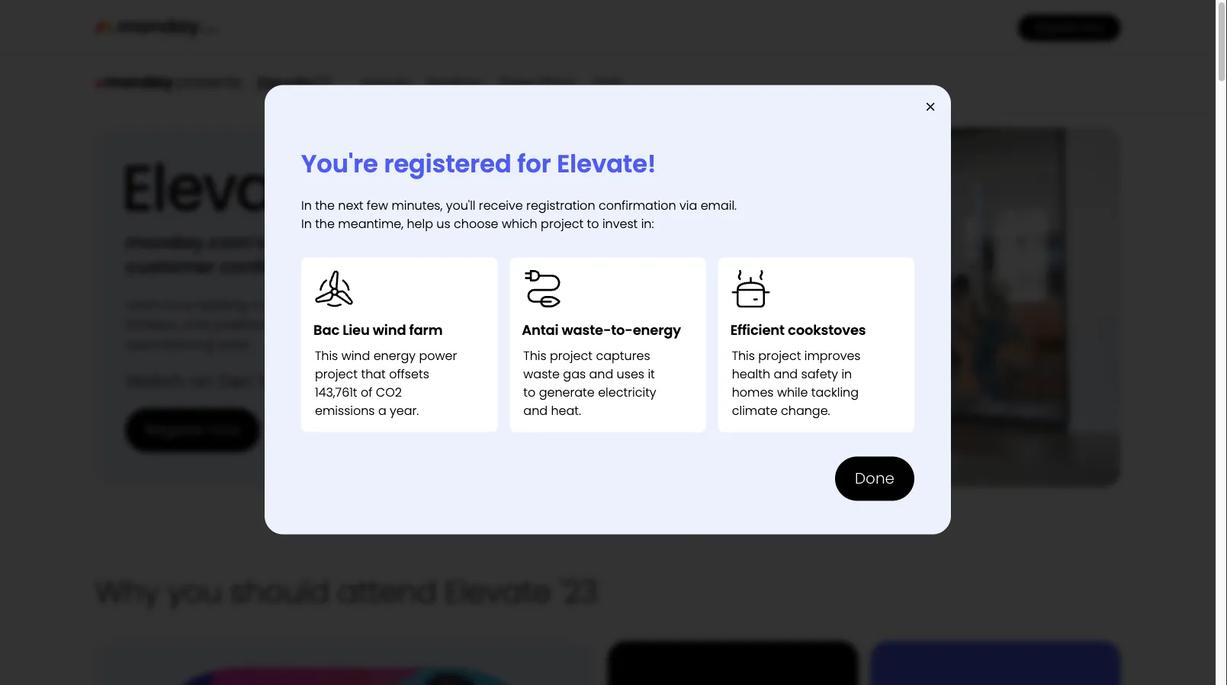 Task type: vqa. For each thing, say whether or not it's contained in the screenshot.
Green Efforts
yes



Task type: describe. For each thing, give the bounding box(es) containing it.
project inside 'efficient cookstoves this project improves health and safety in homes while tackling climate change.'
[[759, 347, 801, 364]]

emissions
[[315, 402, 375, 419]]

choose
[[454, 215, 499, 232]]

leading
[[198, 295, 248, 314]]

customer
[[125, 254, 215, 280]]

minutes,
[[392, 197, 443, 214]]

in
[[842, 365, 852, 383]]

you're registered for elevate!
[[301, 146, 656, 180]]

platform
[[213, 315, 271, 334]]

watch on dec 14
[[125, 368, 275, 394]]

elevate!
[[557, 146, 656, 180]]

while
[[777, 384, 808, 401]]

online
[[341, 229, 398, 255]]

registered
[[384, 146, 512, 180]]

industry
[[329, 295, 382, 314]]

learn how leading customers, industry thinkers, and platform experts are reenvisioning work.
[[125, 295, 382, 354]]

help
[[407, 215, 433, 232]]

attend
[[337, 571, 437, 613]]

project inside bac lieu wind farm this wind energy power project that offsets 143,761t of co2 emissions a year.
[[315, 365, 358, 383]]

green
[[499, 74, 536, 91]]

green efforts link
[[499, 74, 575, 91]]

change.
[[781, 402, 830, 419]]

agenda link
[[361, 74, 408, 91]]

this inside 'efficient cookstoves this project improves health and safety in homes while tackling climate change.'
[[732, 347, 755, 364]]

done button
[[835, 457, 915, 501]]

meantime,
[[338, 215, 404, 232]]

improves
[[805, 347, 861, 364]]

year.
[[390, 402, 419, 419]]

rectangle 18131 image
[[129, 667, 562, 685]]

on
[[190, 368, 213, 394]]

annual
[[270, 229, 337, 255]]

few
[[367, 197, 388, 214]]

thinkers,
[[125, 315, 179, 334]]

you'll
[[446, 197, 476, 214]]

monday.com's annual online customer conference
[[125, 229, 398, 280]]

heat.
[[551, 402, 581, 419]]

invest
[[603, 215, 638, 232]]

1 horizontal spatial register
[[1036, 20, 1078, 35]]

next
[[338, 197, 363, 214]]

why
[[95, 571, 159, 613]]

power
[[419, 347, 457, 364]]

why you should attend elevate '23
[[95, 571, 598, 613]]

project inside in the next few minutes, you'll receive registration confirmation via email. in the meantime, help us choose which project to invest in:
[[541, 215, 584, 232]]

farm
[[409, 320, 443, 340]]

waste-
[[562, 320, 611, 340]]

efforts
[[539, 74, 575, 91]]

co2
[[376, 384, 402, 401]]

a
[[378, 402, 387, 419]]

you
[[167, 571, 222, 613]]

1 horizontal spatial now
[[1081, 20, 1103, 35]]

speakers link
[[427, 74, 481, 91]]

speakers
[[427, 74, 481, 91]]

bac lieu wind farm this wind energy power project that offsets 143,761t of co2 emissions a year.
[[314, 320, 457, 419]]

1 horizontal spatial wind
[[373, 320, 406, 340]]

cookstoves
[[788, 320, 866, 340]]

register inside register now link
[[145, 419, 205, 440]]

reenvisioning
[[125, 335, 214, 354]]

to inside the antai waste-to-energy this project captures waste gas and uses it to generate electricity and heat.
[[524, 384, 536, 401]]

that
[[361, 365, 386, 383]]

uses
[[617, 365, 645, 383]]

safety
[[801, 365, 838, 383]]

vod logo image
[[95, 74, 242, 93]]

efficient cookstoves this project improves health and safety in homes while tackling climate change.
[[731, 320, 866, 419]]

customers,
[[252, 295, 325, 314]]

energy inside the antai waste-to-energy this project captures waste gas and uses it to generate electricity and heat.
[[633, 320, 681, 340]]

1 vertical spatial wind
[[341, 347, 370, 364]]

generate
[[539, 384, 595, 401]]

1 in from the top
[[301, 197, 312, 214]]

0 horizontal spatial now
[[209, 419, 240, 440]]

faqs
[[593, 74, 622, 91]]

electricity
[[598, 384, 656, 401]]

143,761t
[[315, 384, 357, 401]]

learn
[[125, 295, 162, 314]]

'23
[[559, 571, 598, 613]]

watch
[[125, 368, 185, 394]]

waste
[[524, 365, 560, 383]]



Task type: locate. For each thing, give the bounding box(es) containing it.
1 horizontal spatial energy
[[633, 320, 681, 340]]

email.
[[701, 197, 737, 214]]

to
[[587, 215, 599, 232], [524, 384, 536, 401]]

confirmation
[[599, 197, 676, 214]]

elevate
[[445, 571, 551, 613]]

and up while
[[774, 365, 798, 383]]

efficient
[[731, 320, 785, 340]]

work.
[[217, 335, 251, 354]]

registration
[[526, 197, 595, 214]]

this up waste
[[524, 347, 547, 364]]

this for bac
[[315, 347, 338, 364]]

and right gas
[[589, 365, 614, 383]]

energy
[[633, 320, 681, 340], [374, 347, 416, 364]]

0 vertical spatial in
[[301, 197, 312, 214]]

project down registration
[[541, 215, 584, 232]]

project up 143,761t
[[315, 365, 358, 383]]

us
[[437, 215, 451, 232]]

0 horizontal spatial this
[[315, 347, 338, 364]]

done
[[855, 467, 895, 489]]

climate
[[732, 402, 778, 419]]

receive
[[479, 197, 523, 214]]

1 the from the top
[[315, 197, 335, 214]]

should
[[230, 571, 329, 613]]

in:
[[641, 215, 654, 232]]

antai
[[522, 320, 559, 340]]

1 vertical spatial elevate23 image
[[125, 162, 402, 211]]

this inside bac lieu wind farm this wind energy power project that offsets 143,761t of co2 emissions a year.
[[315, 347, 338, 364]]

in up conference at the top
[[301, 215, 312, 232]]

14
[[259, 368, 275, 394]]

this
[[315, 347, 338, 364], [524, 347, 547, 364], [732, 347, 755, 364]]

in the next few minutes, you'll receive registration confirmation via email. in the meantime, help us choose which project to invest in:
[[301, 197, 737, 232]]

1 vertical spatial in
[[301, 215, 312, 232]]

this inside the antai waste-to-energy this project captures waste gas and uses it to generate electricity and heat.
[[524, 347, 547, 364]]

monday.com's
[[125, 229, 266, 255]]

and left heat.
[[524, 402, 548, 419]]

register now link
[[125, 408, 260, 452]]

this for antai
[[524, 347, 547, 364]]

to inside in the next few minutes, you'll receive registration confirmation via email. in the meantime, help us choose which project to invest in:
[[587, 215, 599, 232]]

0 horizontal spatial to
[[524, 384, 536, 401]]

and inside 'efficient cookstoves this project improves health and safety in homes while tackling climate change.'
[[774, 365, 798, 383]]

in
[[301, 197, 312, 214], [301, 215, 312, 232]]

2 the from the top
[[315, 215, 335, 232]]

now
[[1081, 20, 1103, 35], [209, 419, 240, 440]]

project up gas
[[550, 347, 593, 364]]

which
[[502, 215, 538, 232]]

3 this from the left
[[732, 347, 755, 364]]

project inside the antai waste-to-energy this project captures waste gas and uses it to generate electricity and heat.
[[550, 347, 593, 364]]

lieu
[[343, 320, 370, 340]]

you're
[[301, 146, 378, 180]]

are
[[327, 315, 349, 334]]

you're registered for elevate! dialog
[[0, 0, 1216, 685]]

1 vertical spatial to
[[524, 384, 536, 401]]

0 vertical spatial energy
[[633, 320, 681, 340]]

2 this from the left
[[524, 347, 547, 364]]

captures
[[596, 347, 650, 364]]

tackling
[[811, 384, 859, 401]]

wind right lieu at the left top of page
[[373, 320, 406, 340]]

elevate23 image
[[258, 76, 331, 89], [125, 162, 402, 211]]

for
[[517, 146, 551, 180]]

1 vertical spatial register now
[[145, 419, 240, 440]]

energy up offsets
[[374, 347, 416, 364]]

in up annual
[[301, 197, 312, 214]]

1 horizontal spatial register now
[[1036, 20, 1103, 35]]

energy up captures in the bottom of the page
[[633, 320, 681, 340]]

and inside learn how leading customers, industry thinkers, and platform experts are reenvisioning work.
[[183, 315, 210, 334]]

0 horizontal spatial register now
[[145, 419, 240, 440]]

project
[[541, 215, 584, 232], [550, 347, 593, 364], [759, 347, 801, 364], [315, 365, 358, 383]]

0 horizontal spatial wind
[[341, 347, 370, 364]]

1 vertical spatial the
[[315, 215, 335, 232]]

0 vertical spatial to
[[587, 215, 599, 232]]

0 vertical spatial register
[[1036, 20, 1078, 35]]

this up health
[[732, 347, 755, 364]]

antai waste-to-energy this project captures waste gas and uses it to generate electricity and heat.
[[522, 320, 681, 419]]

dec
[[218, 368, 254, 394]]

register now
[[1036, 20, 1103, 35], [145, 419, 240, 440]]

how
[[166, 295, 194, 314]]

1 vertical spatial energy
[[374, 347, 416, 364]]

this down "bac"
[[315, 347, 338, 364]]

and
[[183, 315, 210, 334], [589, 365, 614, 383], [774, 365, 798, 383], [524, 402, 548, 419]]

experts
[[275, 315, 323, 334]]

agenda
[[361, 74, 408, 91]]

and down how
[[183, 315, 210, 334]]

0 vertical spatial wind
[[373, 320, 406, 340]]

1 this from the left
[[315, 347, 338, 364]]

it
[[648, 365, 655, 383]]

0 vertical spatial now
[[1081, 20, 1103, 35]]

via
[[680, 197, 697, 214]]

2 horizontal spatial this
[[732, 347, 755, 364]]

offsets
[[389, 365, 429, 383]]

0 vertical spatial the
[[315, 197, 335, 214]]

the left next
[[315, 197, 335, 214]]

of
[[361, 384, 373, 401]]

to left invest
[[587, 215, 599, 232]]

2 in from the top
[[301, 215, 312, 232]]

bac
[[314, 320, 340, 340]]

green efforts
[[499, 74, 575, 91]]

1 vertical spatial now
[[209, 419, 240, 440]]

1 horizontal spatial this
[[524, 347, 547, 364]]

gas
[[563, 365, 586, 383]]

project down efficient
[[759, 347, 801, 364]]

the
[[315, 197, 335, 214], [315, 215, 335, 232]]

0 vertical spatial elevate23 image
[[258, 76, 331, 89]]

the left "meantime,"
[[315, 215, 335, 232]]

0 horizontal spatial register
[[145, 419, 205, 440]]

to-
[[611, 320, 633, 340]]

energy inside bac lieu wind farm this wind energy power project that offsets 143,761t of co2 emissions a year.
[[374, 347, 416, 364]]

conference
[[220, 254, 325, 280]]

wind
[[373, 320, 406, 340], [341, 347, 370, 364]]

0 horizontal spatial energy
[[374, 347, 416, 364]]

faqs link
[[593, 74, 622, 91]]

homes
[[732, 384, 774, 401]]

1 vertical spatial register
[[145, 419, 205, 440]]

to down waste
[[524, 384, 536, 401]]

1 horizontal spatial to
[[587, 215, 599, 232]]

wind up that
[[341, 347, 370, 364]]

0 vertical spatial register now
[[1036, 20, 1103, 35]]

health
[[732, 365, 771, 383]]



